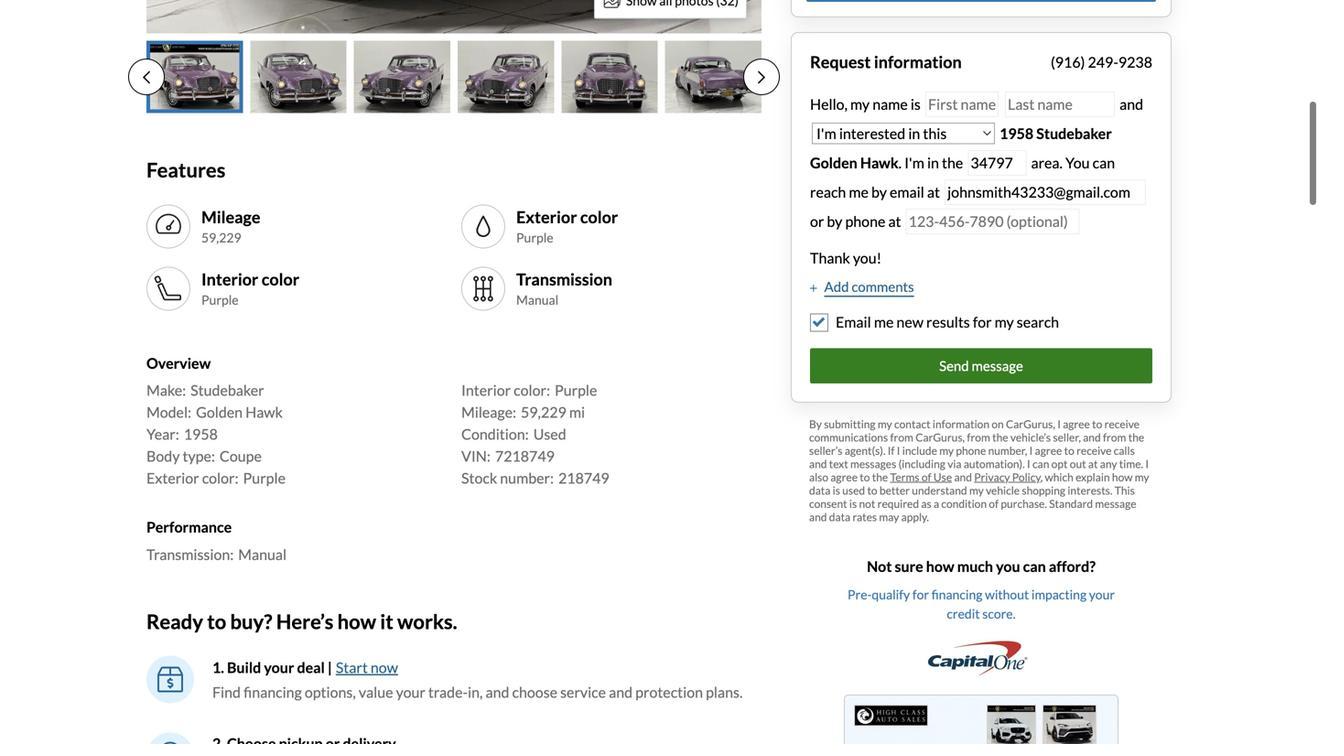 Task type: describe. For each thing, give the bounding box(es) containing it.
view vehicle photo 1 image
[[147, 41, 243, 113]]

(916)
[[1051, 53, 1085, 71]]

view vehicle photo 6 image
[[665, 41, 762, 113]]

your inside pre-qualify for financing without impacting your credit score.
[[1089, 587, 1115, 603]]

understand
[[912, 484, 968, 497]]

communications
[[809, 431, 888, 444]]

out
[[1070, 457, 1087, 471]]

0 horizontal spatial by
[[827, 212, 843, 230]]

vin:
[[461, 447, 491, 465]]

thank
[[810, 249, 850, 267]]

start now button
[[335, 656, 399, 680]]

deal
[[297, 659, 325, 676]]

send message button
[[810, 348, 1153, 384]]

my left name
[[851, 95, 870, 113]]

service
[[560, 683, 606, 701]]

map marker alt image
[[159, 742, 181, 744]]

sure
[[895, 558, 924, 576]]

golden inside the 1958 studebaker golden hawk
[[810, 154, 858, 172]]

golden inside make: studebaker model: golden hawk year: 1958 body type: coupe exterior color: purple
[[196, 404, 243, 421]]

next page image
[[758, 70, 765, 84]]

terms
[[890, 471, 920, 484]]

7218749
[[495, 447, 555, 465]]

rates
[[853, 511, 877, 524]]

financing inside 1. build your deal | start now find financing options, value your trade-in, and choose service and protection plans.
[[244, 683, 302, 701]]

afford?
[[1049, 558, 1096, 576]]

submitting
[[824, 418, 876, 431]]

agent(s).
[[845, 444, 886, 457]]

make: studebaker model: golden hawk year: 1958 body type: coupe exterior color: purple
[[147, 382, 286, 487]]

ready
[[147, 610, 203, 634]]

build
[[227, 659, 261, 676]]

0 horizontal spatial is
[[833, 484, 841, 497]]

me inside area. you can reach me by email at
[[849, 183, 869, 201]]

apply.
[[902, 511, 929, 524]]

privacy
[[974, 471, 1010, 484]]

1 vertical spatial receive
[[1077, 444, 1112, 457]]

interior color: purple mileage: 59,229 mi condition: used vin: 7218749 stock number: 218749
[[461, 382, 610, 487]]

request information
[[810, 52, 962, 72]]

much
[[958, 558, 994, 576]]

or by phone at
[[810, 212, 901, 230]]

249-
[[1088, 53, 1119, 71]]

9238
[[1119, 53, 1153, 71]]

any
[[1100, 457, 1118, 471]]

interior for color
[[201, 269, 258, 289]]

color for exterior color
[[580, 207, 618, 227]]

on
[[992, 418, 1004, 431]]

start
[[336, 659, 368, 676]]

my left search
[[995, 313, 1014, 331]]

0 vertical spatial receive
[[1105, 418, 1140, 431]]

and inside , which explain how my data is used to better understand my vehicle shopping interests. this consent is not required as a condition of purchase. standard message and data rates may apply.
[[809, 511, 827, 524]]

(including
[[899, 457, 946, 471]]

0 horizontal spatial at
[[889, 212, 901, 230]]

number,
[[989, 444, 1028, 457]]

0 horizontal spatial cargurus,
[[916, 431, 965, 444]]

to right seller, in the right of the page
[[1093, 418, 1103, 431]]

i right number,
[[1030, 444, 1033, 457]]

request
[[810, 52, 871, 72]]

1958 inside make: studebaker model: golden hawk year: 1958 body type: coupe exterior color: purple
[[184, 426, 218, 443]]

. i'm in the
[[899, 154, 966, 172]]

shopping
[[1022, 484, 1066, 497]]

find
[[212, 683, 241, 701]]

may
[[879, 511, 899, 524]]

required
[[878, 497, 919, 511]]

and down 9238 on the top right of page
[[1117, 95, 1144, 113]]

choose
[[512, 683, 558, 701]]

terms of use link
[[890, 471, 952, 484]]

First name field
[[926, 91, 999, 117]]

transmission
[[516, 269, 613, 289]]

vehicle's
[[1011, 431, 1051, 444]]

purchase.
[[1001, 497, 1047, 511]]

used
[[843, 484, 865, 497]]

3 from from the left
[[1103, 431, 1127, 444]]

interior for color:
[[461, 382, 511, 399]]

1. build your deal | start now find financing options, value your trade-in, and choose service and protection plans.
[[212, 659, 743, 701]]

view vehicle photo 5 image
[[562, 41, 658, 113]]

qualify
[[872, 587, 910, 603]]

to inside , which explain how my data is used to better understand my vehicle shopping interests. this consent is not required as a condition of purchase. standard message and data rates may apply.
[[868, 484, 878, 497]]

0 vertical spatial for
[[973, 313, 992, 331]]

and right service
[[609, 683, 633, 701]]

to up which
[[1065, 444, 1075, 457]]

also
[[809, 471, 829, 484]]

mileage
[[201, 207, 260, 227]]

1 horizontal spatial me
[[874, 313, 894, 331]]

email me new results for my search
[[836, 313, 1059, 331]]

text
[[829, 457, 849, 471]]

for inside pre-qualify for financing without impacting your credit score.
[[913, 587, 929, 603]]

pre-qualify for financing without impacting your credit score.
[[848, 587, 1115, 622]]

purple for interior color: purple mileage: 59,229 mi condition: used vin: 7218749 stock number: 218749
[[555, 382, 597, 399]]

|
[[328, 659, 332, 676]]

hawk inside the 1958 studebaker golden hawk
[[861, 154, 899, 172]]

seller,
[[1053, 431, 1081, 444]]

exterior color purple
[[516, 207, 618, 246]]

Phone (optional) telephone field
[[906, 209, 1080, 235]]

include
[[903, 444, 938, 457]]

0 horizontal spatial your
[[264, 659, 294, 676]]

1.
[[212, 659, 224, 676]]

name
[[873, 95, 908, 113]]

.
[[899, 154, 902, 172]]

i left ,
[[1027, 457, 1031, 471]]

seller's
[[809, 444, 843, 457]]

the right in
[[942, 154, 964, 172]]

studebaker for 1958
[[1037, 124, 1112, 142]]

how inside , which explain how my data is used to better understand my vehicle shopping interests. this consent is not required as a condition of purchase. standard message and data rates may apply.
[[1112, 471, 1133, 484]]

better
[[880, 484, 910, 497]]

i right if
[[897, 444, 901, 457]]

0 vertical spatial agree
[[1063, 418, 1090, 431]]

year:
[[147, 426, 179, 443]]

email
[[890, 183, 925, 201]]

policy
[[1013, 471, 1041, 484]]

the up time.
[[1129, 431, 1145, 444]]

contact
[[895, 418, 931, 431]]

send
[[940, 357, 969, 374]]

to down agent(s).
[[860, 471, 870, 484]]

area.
[[1031, 154, 1063, 172]]

add comments
[[825, 278, 914, 295]]

Zip code field
[[968, 150, 1027, 176]]

automation).
[[964, 457, 1025, 471]]

transmission:
[[147, 546, 234, 563]]

1958 studebaker golden hawk
[[810, 124, 1112, 172]]

by inside area. you can reach me by email at
[[872, 183, 887, 201]]

terms of use and privacy policy
[[890, 471, 1041, 484]]

i right time.
[[1146, 457, 1149, 471]]

in
[[928, 154, 939, 172]]

reach
[[810, 183, 846, 201]]

ready to buy? here's how it works.
[[147, 610, 457, 634]]

view vehicle photo 3 image
[[354, 41, 451, 113]]

interior color purple
[[201, 269, 299, 308]]

used
[[534, 426, 566, 443]]

buy?
[[230, 610, 272, 634]]

exterior color image
[[469, 212, 498, 241]]

and right the use
[[955, 471, 972, 484]]

or
[[810, 212, 824, 230]]

can inside by submitting my contact information on cargurus, i agree to receive communications from cargurus, from the vehicle's seller, and from the seller's agent(s). if i include my phone number, i agree to receive calls and text messages (including via automation). i can opt out at any time. i also agree to the
[[1033, 457, 1050, 471]]

and left text
[[809, 457, 827, 471]]

2 from from the left
[[967, 431, 991, 444]]



Task type: locate. For each thing, give the bounding box(es) containing it.
1 vertical spatial studebaker
[[191, 382, 264, 399]]

is left not
[[850, 497, 857, 511]]

send message
[[940, 357, 1024, 374]]

by left email
[[872, 183, 887, 201]]

0 horizontal spatial message
[[972, 357, 1024, 374]]

1 horizontal spatial agree
[[1035, 444, 1062, 457]]

message inside , which explain how my data is used to better understand my vehicle shopping interests. this consent is not required as a condition of purchase. standard message and data rates may apply.
[[1096, 497, 1137, 511]]

and right seller, in the right of the page
[[1083, 431, 1101, 444]]

information left on
[[933, 418, 990, 431]]

2 vertical spatial agree
[[831, 471, 858, 484]]

59,229 down mileage
[[201, 230, 241, 246]]

1 horizontal spatial for
[[973, 313, 992, 331]]

plans.
[[706, 683, 743, 701]]

interior color image
[[154, 274, 183, 304]]

me up 'or by phone at'
[[849, 183, 869, 201]]

1 vertical spatial hawk
[[246, 404, 283, 421]]

for right qualify
[[913, 587, 929, 603]]

0 vertical spatial of
[[922, 471, 932, 484]]

0 vertical spatial message
[[972, 357, 1024, 374]]

0 horizontal spatial of
[[922, 471, 932, 484]]

from left on
[[967, 431, 991, 444]]

how down calls
[[1112, 471, 1133, 484]]

data left 'rates'
[[829, 511, 851, 524]]

1 horizontal spatial by
[[872, 183, 887, 201]]

from
[[890, 431, 914, 444], [967, 431, 991, 444], [1103, 431, 1127, 444]]

view vehicle photo 2 image
[[250, 41, 347, 113]]

0 vertical spatial manual
[[516, 292, 559, 308]]

1 horizontal spatial exterior
[[516, 207, 577, 227]]

studebaker up the you
[[1037, 124, 1112, 142]]

from up any at the right bottom
[[1103, 431, 1127, 444]]

2 horizontal spatial is
[[911, 95, 921, 113]]

if
[[888, 444, 895, 457]]

mileage:
[[461, 404, 516, 421]]

transmission: manual
[[147, 546, 287, 563]]

0 horizontal spatial hawk
[[246, 404, 283, 421]]

studebaker down overview
[[191, 382, 264, 399]]

0 horizontal spatial 1958
[[184, 426, 218, 443]]

time.
[[1120, 457, 1144, 471]]

my left vehicle
[[970, 484, 984, 497]]

color
[[580, 207, 618, 227], [262, 269, 299, 289]]

vehicle
[[986, 484, 1020, 497]]

can right you
[[1023, 558, 1046, 576]]

1958 up zip code field
[[1000, 124, 1034, 142]]

financing inside pre-qualify for financing without impacting your credit score.
[[932, 587, 983, 603]]

information up name
[[874, 52, 962, 72]]

exterior
[[516, 207, 577, 227], [147, 469, 199, 487]]

not
[[859, 497, 876, 511]]

explain
[[1076, 471, 1110, 484]]

1 horizontal spatial golden
[[810, 154, 858, 172]]

0 vertical spatial information
[[874, 52, 962, 72]]

1 vertical spatial 59,229
[[521, 404, 567, 421]]

number:
[[500, 469, 554, 487]]

a
[[934, 497, 940, 511]]

receive up calls
[[1105, 418, 1140, 431]]

1 vertical spatial for
[[913, 587, 929, 603]]

hawk left i'm
[[861, 154, 899, 172]]

1 horizontal spatial is
[[850, 497, 857, 511]]

i right vehicle's
[[1058, 418, 1061, 431]]

information inside by submitting my contact information on cargurus, i agree to receive communications from cargurus, from the vehicle's seller, and from the seller's agent(s). if i include my phone number, i agree to receive calls and text messages (including via automation). i can opt out at any time. i also agree to the
[[933, 418, 990, 431]]

1 horizontal spatial cargurus,
[[1006, 418, 1056, 431]]

me left the new at the top of page
[[874, 313, 894, 331]]

golden up type:
[[196, 404, 243, 421]]

credit
[[947, 606, 980, 622]]

hawk up coupe
[[246, 404, 283, 421]]

0 vertical spatial exterior
[[516, 207, 577, 227]]

vehicle full photo image
[[147, 0, 762, 33]]

at inside by submitting my contact information on cargurus, i agree to receive communications from cargurus, from the vehicle's seller, and from the seller's agent(s). if i include my phone number, i agree to receive calls and text messages (including via automation). i can opt out at any time. i also agree to the
[[1089, 457, 1098, 471]]

0 horizontal spatial exterior
[[147, 469, 199, 487]]

features
[[147, 158, 226, 182]]

studebaker inside the 1958 studebaker golden hawk
[[1037, 124, 1112, 142]]

protection
[[636, 683, 703, 701]]

0 vertical spatial financing
[[932, 587, 983, 603]]

at right out
[[1089, 457, 1098, 471]]

the left terms
[[872, 471, 888, 484]]

your left deal
[[264, 659, 294, 676]]

view vehicle photo 4 image
[[458, 41, 554, 113]]

studebaker for make:
[[191, 382, 264, 399]]

at right email
[[928, 183, 940, 201]]

0 horizontal spatial how
[[338, 610, 376, 634]]

color: down coupe
[[202, 469, 239, 487]]

manual up 'buy?'
[[238, 546, 287, 563]]

financing up the credit on the bottom right of the page
[[932, 587, 983, 603]]

by submitting my contact information on cargurus, i agree to receive communications from cargurus, from the vehicle's seller, and from the seller's agent(s). if i include my phone number, i agree to receive calls and text messages (including via automation). i can opt out at any time. i also agree to the
[[809, 418, 1149, 484]]

1 vertical spatial 1958
[[184, 426, 218, 443]]

from up (including on the right of page
[[890, 431, 914, 444]]

color for interior color
[[262, 269, 299, 289]]

Last name field
[[1005, 91, 1115, 117]]

1 vertical spatial me
[[874, 313, 894, 331]]

1 horizontal spatial at
[[928, 183, 940, 201]]

1 vertical spatial can
[[1033, 457, 1050, 471]]

me
[[849, 183, 869, 201], [874, 313, 894, 331]]

interests.
[[1068, 484, 1113, 497]]

new
[[897, 313, 924, 331]]

1 horizontal spatial manual
[[516, 292, 559, 308]]

data down text
[[809, 484, 831, 497]]

can
[[1093, 154, 1115, 172], [1033, 457, 1050, 471], [1023, 558, 1046, 576]]

2 horizontal spatial your
[[1089, 587, 1115, 603]]

1958 inside the 1958 studebaker golden hawk
[[1000, 124, 1034, 142]]

you!
[[853, 249, 882, 267]]

2 vertical spatial how
[[338, 610, 376, 634]]

2 horizontal spatial at
[[1089, 457, 1098, 471]]

1 vertical spatial of
[[989, 497, 999, 511]]

transmission image
[[469, 274, 498, 304]]

at down email
[[889, 212, 901, 230]]

1 vertical spatial your
[[264, 659, 294, 676]]

0 horizontal spatial agree
[[831, 471, 858, 484]]

pre-
[[848, 587, 872, 603]]

the up automation).
[[993, 431, 1009, 444]]

phone inside by submitting my contact information on cargurus, i agree to receive communications from cargurus, from the vehicle's seller, and from the seller's agent(s). if i include my phone number, i agree to receive calls and text messages (including via automation). i can opt out at any time. i also agree to the
[[956, 444, 986, 457]]

0 horizontal spatial financing
[[244, 683, 302, 701]]

make:
[[147, 382, 186, 399]]

coupe
[[220, 447, 262, 465]]

0 horizontal spatial color
[[262, 269, 299, 289]]

0 vertical spatial 1958
[[1000, 124, 1034, 142]]

is right name
[[911, 95, 921, 113]]

1 vertical spatial by
[[827, 212, 843, 230]]

0 vertical spatial me
[[849, 183, 869, 201]]

studebaker inside make: studebaker model: golden hawk year: 1958 body type: coupe exterior color: purple
[[191, 382, 264, 399]]

how left it
[[338, 610, 376, 634]]

purple inside exterior color purple
[[516, 230, 554, 246]]

1 vertical spatial color
[[262, 269, 299, 289]]

0 horizontal spatial me
[[849, 183, 869, 201]]

to right used
[[868, 484, 878, 497]]

can left opt
[[1033, 457, 1050, 471]]

0 vertical spatial studebaker
[[1037, 124, 1112, 142]]

my right include
[[940, 444, 954, 457]]

Email address email field
[[945, 179, 1147, 205]]

1 horizontal spatial of
[[989, 497, 999, 511]]

agree up out
[[1063, 418, 1090, 431]]

1 horizontal spatial how
[[926, 558, 955, 576]]

message down "explain"
[[1096, 497, 1137, 511]]

1 from from the left
[[890, 431, 914, 444]]

tab list
[[128, 41, 780, 113]]

of inside , which explain how my data is used to better understand my vehicle shopping interests. this consent is not required as a condition of purchase. standard message and data rates may apply.
[[989, 497, 999, 511]]

0 vertical spatial color
[[580, 207, 618, 227]]

in,
[[468, 683, 483, 701]]

can right the you
[[1093, 154, 1115, 172]]

impacting
[[1032, 587, 1087, 603]]

results
[[927, 313, 970, 331]]

it
[[380, 610, 394, 634]]

to
[[1093, 418, 1103, 431], [1065, 444, 1075, 457], [860, 471, 870, 484], [868, 484, 878, 497], [207, 610, 226, 634]]

1 horizontal spatial studebaker
[[1037, 124, 1112, 142]]

prev page image
[[143, 70, 150, 84]]

1 horizontal spatial 1958
[[1000, 124, 1034, 142]]

can inside area. you can reach me by email at
[[1093, 154, 1115, 172]]

exterior down body in the left bottom of the page
[[147, 469, 199, 487]]

this
[[1115, 484, 1135, 497]]

by right or
[[827, 212, 843, 230]]

agree up ,
[[1035, 444, 1062, 457]]

cargurus, up via
[[916, 431, 965, 444]]

which
[[1045, 471, 1074, 484]]

advertisement region
[[844, 695, 1119, 744]]

0 horizontal spatial phone
[[846, 212, 886, 230]]

manual down transmission
[[516, 292, 559, 308]]

my down calls
[[1135, 471, 1150, 484]]

golden
[[810, 154, 858, 172], [196, 404, 243, 421]]

interior up mileage:
[[461, 382, 511, 399]]

2 horizontal spatial from
[[1103, 431, 1127, 444]]

as
[[921, 497, 932, 511]]

0 horizontal spatial manual
[[238, 546, 287, 563]]

phone up you!
[[846, 212, 886, 230]]

value
[[359, 683, 393, 701]]

1 vertical spatial financing
[[244, 683, 302, 701]]

how right sure
[[926, 558, 955, 576]]

color: inside interior color: purple mileage: 59,229 mi condition: used vin: 7218749 stock number: 218749
[[514, 382, 550, 399]]

consent
[[809, 497, 848, 511]]

1 horizontal spatial your
[[396, 683, 426, 701]]

1 horizontal spatial hawk
[[861, 154, 899, 172]]

manual for transmission
[[516, 292, 559, 308]]

1 vertical spatial color:
[[202, 469, 239, 487]]

0 vertical spatial your
[[1089, 587, 1115, 603]]

exterior inside exterior color purple
[[516, 207, 577, 227]]

my up if
[[878, 418, 892, 431]]

agree right also
[[831, 471, 858, 484]]

color: inside make: studebaker model: golden hawk year: 1958 body type: coupe exterior color: purple
[[202, 469, 239, 487]]

0 horizontal spatial golden
[[196, 404, 243, 421]]

message inside button
[[972, 357, 1024, 374]]

not sure how much you can afford?
[[867, 558, 1096, 576]]

(916) 249-9238
[[1051, 53, 1153, 71]]

is left used
[[833, 484, 841, 497]]

at inside area. you can reach me by email at
[[928, 183, 940, 201]]

0 horizontal spatial from
[[890, 431, 914, 444]]

2 horizontal spatial how
[[1112, 471, 1133, 484]]

my
[[851, 95, 870, 113], [995, 313, 1014, 331], [878, 418, 892, 431], [940, 444, 954, 457], [1135, 471, 1150, 484], [970, 484, 984, 497]]

0 horizontal spatial interior
[[201, 269, 258, 289]]

59,229 inside mileage 59,229
[[201, 230, 241, 246]]

1 horizontal spatial financing
[[932, 587, 983, 603]]

purple for interior color purple
[[201, 292, 239, 308]]

your right value
[[396, 683, 426, 701]]

purple up transmission
[[516, 230, 554, 246]]

0 horizontal spatial color:
[[202, 469, 239, 487]]

to left 'buy?'
[[207, 610, 226, 634]]

1 vertical spatial message
[[1096, 497, 1137, 511]]

data
[[809, 484, 831, 497], [829, 511, 851, 524]]

of left the use
[[922, 471, 932, 484]]

purple right interior color icon
[[201, 292, 239, 308]]

purple inside make: studebaker model: golden hawk year: 1958 body type: coupe exterior color: purple
[[243, 469, 286, 487]]

cargurus, right on
[[1006, 418, 1056, 431]]

via
[[948, 457, 962, 471]]

1 vertical spatial interior
[[461, 382, 511, 399]]

purple inside interior color purple
[[201, 292, 239, 308]]

cargurus,
[[1006, 418, 1056, 431], [916, 431, 965, 444]]

and down also
[[809, 511, 827, 524]]

by
[[809, 418, 822, 431]]

0 vertical spatial interior
[[201, 269, 258, 289]]

condition:
[[461, 426, 529, 443]]

how
[[1112, 471, 1133, 484], [926, 558, 955, 576], [338, 610, 376, 634]]

1 vertical spatial phone
[[956, 444, 986, 457]]

privacy policy link
[[974, 471, 1041, 484]]

0 vertical spatial hawk
[[861, 154, 899, 172]]

0 vertical spatial golden
[[810, 154, 858, 172]]

for right results
[[973, 313, 992, 331]]

0 vertical spatial 59,229
[[201, 230, 241, 246]]

0 vertical spatial phone
[[846, 212, 886, 230]]

59,229 up used
[[521, 404, 567, 421]]

receive
[[1105, 418, 1140, 431], [1077, 444, 1112, 457]]

manual inside transmission manual
[[516, 292, 559, 308]]

mileage image
[[154, 212, 183, 241]]

of down the privacy
[[989, 497, 999, 511]]

0 vertical spatial data
[[809, 484, 831, 497]]

financing down the build
[[244, 683, 302, 701]]

0 vertical spatial color:
[[514, 382, 550, 399]]

and right in,
[[486, 683, 510, 701]]

0 vertical spatial can
[[1093, 154, 1115, 172]]

1 vertical spatial data
[[829, 511, 851, 524]]

standard
[[1050, 497, 1093, 511]]

color inside exterior color purple
[[580, 207, 618, 227]]

0 horizontal spatial studebaker
[[191, 382, 264, 399]]

plus image
[[810, 284, 817, 293]]

interior inside interior color purple
[[201, 269, 258, 289]]

manual for transmission:
[[238, 546, 287, 563]]

your down afford?
[[1089, 587, 1115, 603]]

interior down mileage 59,229
[[201, 269, 258, 289]]

purple inside interior color: purple mileage: 59,229 mi condition: used vin: 7218749 stock number: 218749
[[555, 382, 597, 399]]

0 horizontal spatial 59,229
[[201, 230, 241, 246]]

1 horizontal spatial color
[[580, 207, 618, 227]]

and
[[1117, 95, 1144, 113], [1083, 431, 1101, 444], [809, 457, 827, 471], [955, 471, 972, 484], [809, 511, 827, 524], [486, 683, 510, 701], [609, 683, 633, 701]]

exterior right exterior color image
[[516, 207, 577, 227]]

hawk inside make: studebaker model: golden hawk year: 1958 body type: coupe exterior color: purple
[[246, 404, 283, 421]]

at
[[928, 183, 940, 201], [889, 212, 901, 230], [1089, 457, 1098, 471]]

message
[[972, 357, 1024, 374], [1096, 497, 1137, 511]]

0 vertical spatial by
[[872, 183, 887, 201]]

hello, my name is
[[810, 95, 924, 113]]

1 horizontal spatial from
[[967, 431, 991, 444]]

color: up used
[[514, 382, 550, 399]]

1 vertical spatial exterior
[[147, 469, 199, 487]]

search
[[1017, 313, 1059, 331]]

you
[[1066, 154, 1090, 172]]

agree
[[1063, 418, 1090, 431], [1035, 444, 1062, 457], [831, 471, 858, 484]]

i'm
[[905, 154, 925, 172]]

area. you can reach me by email at
[[810, 154, 1115, 201]]

1 horizontal spatial phone
[[956, 444, 986, 457]]

1 horizontal spatial 59,229
[[521, 404, 567, 421]]

information
[[874, 52, 962, 72], [933, 418, 990, 431]]

your
[[1089, 587, 1115, 603], [264, 659, 294, 676], [396, 683, 426, 701]]

mileage 59,229
[[201, 207, 260, 246]]

1 horizontal spatial color:
[[514, 382, 550, 399]]

here's
[[276, 610, 334, 634]]

exterior inside make: studebaker model: golden hawk year: 1958 body type: coupe exterior color: purple
[[147, 469, 199, 487]]

2 vertical spatial can
[[1023, 558, 1046, 576]]

phone up terms of use and privacy policy
[[956, 444, 986, 457]]

1 vertical spatial how
[[926, 558, 955, 576]]

0 vertical spatial how
[[1112, 471, 1133, 484]]

59,229 inside interior color: purple mileage: 59,229 mi condition: used vin: 7218749 stock number: 218749
[[521, 404, 567, 421]]

purple up mi
[[555, 382, 597, 399]]

1958 up type:
[[184, 426, 218, 443]]

2 vertical spatial at
[[1089, 457, 1098, 471]]

add comments button
[[810, 276, 914, 297]]

color inside interior color purple
[[262, 269, 299, 289]]

purple for exterior color purple
[[516, 230, 554, 246]]

1 horizontal spatial message
[[1096, 497, 1137, 511]]

body
[[147, 447, 180, 465]]

1 vertical spatial information
[[933, 418, 990, 431]]

hello,
[[810, 95, 848, 113]]

messages
[[851, 457, 897, 471]]

i
[[1058, 418, 1061, 431], [897, 444, 901, 457], [1030, 444, 1033, 457], [1027, 457, 1031, 471], [1146, 457, 1149, 471]]

golden up reach
[[810, 154, 858, 172]]

1 vertical spatial golden
[[196, 404, 243, 421]]

message right send
[[972, 357, 1024, 374]]

interior inside interior color: purple mileage: 59,229 mi condition: used vin: 7218749 stock number: 218749
[[461, 382, 511, 399]]

purple down coupe
[[243, 469, 286, 487]]

2 vertical spatial your
[[396, 683, 426, 701]]

receive up "explain"
[[1077, 444, 1112, 457]]



Task type: vqa. For each thing, say whether or not it's contained in the screenshot.
Dealer to the bottom
no



